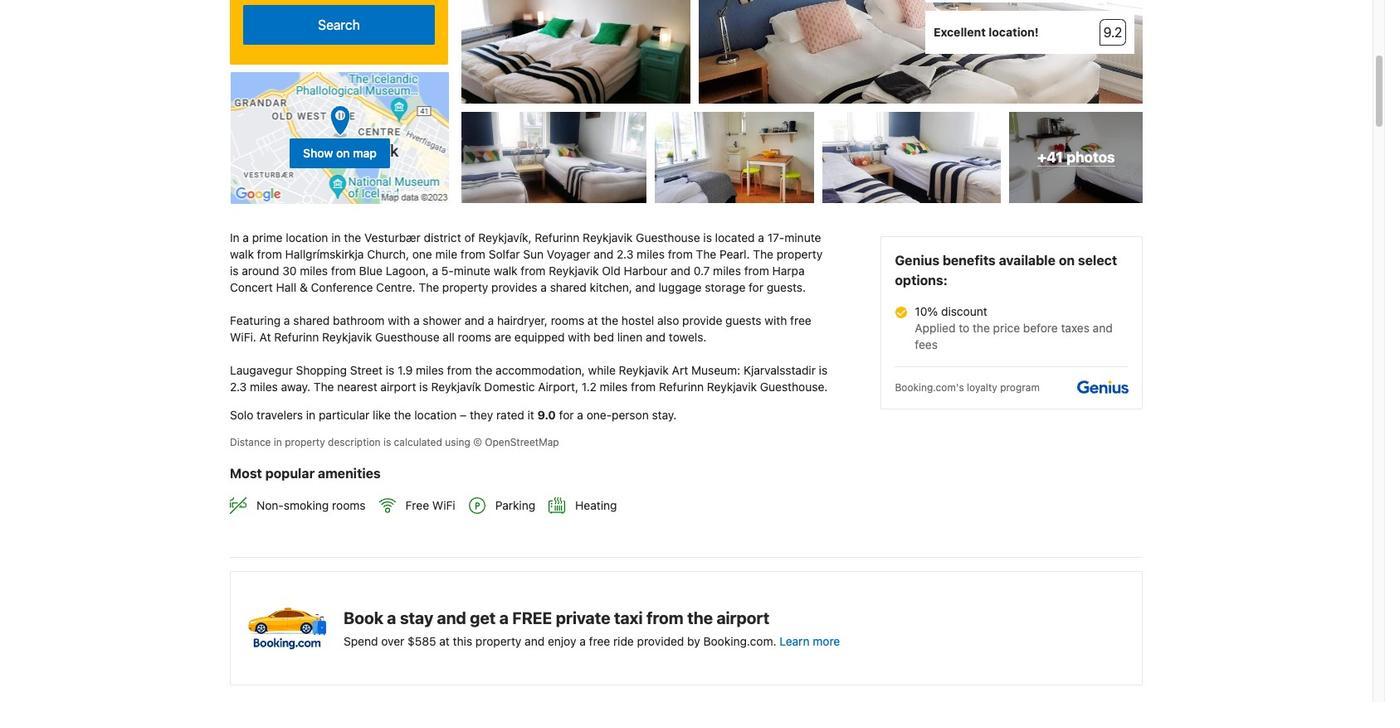 Task type: locate. For each thing, give the bounding box(es) containing it.
1 vertical spatial at
[[439, 635, 450, 649]]

fees
[[915, 338, 938, 352]]

shared down the voyager
[[550, 281, 587, 295]]

from up person
[[631, 380, 656, 394]]

property down "get"
[[475, 635, 521, 649]]

1 horizontal spatial walk
[[494, 264, 518, 278]]

location inside "in a prime location in the vesturbær district of reykjavík, refurinn reykjavik guesthouse is located a 17-minute walk from hallgrímskirkja church, one mile from solfar sun voyager and 2.3 miles from the pearl. the property is around 30 miles from blue lagoon, a 5-minute walk from reykjavik old harbour and 0.7 miles from harpa concert hall & conference centre. the property provides a shared kitchen, and luggage storage for guests. featuring a shared bathroom with a shower and a hairdryer, rooms at the hostel also provide guests with free wifi. at refurinn reykjavik guesthouse all rooms are equipped with bed linen and towels. laugavegur shopping street is 1.9 miles from the accommodation, while reykjavik art museum: kjarvalsstadir is 2.3 miles away. the nearest airport is reykjavík domestic airport, 1.2 miles from refurinn reykjavik guesthouse."
[[286, 231, 328, 245]]

and down "harbour"
[[635, 281, 655, 295]]

free left ride
[[589, 635, 610, 649]]

+41 photos link
[[1009, 112, 1143, 203]]

in up hallgrímskirkja
[[331, 231, 341, 245]]

distance in property description is calculated using © openstreetmap
[[230, 437, 559, 449]]

guesthouse up "harbour"
[[636, 231, 700, 245]]

description
[[328, 437, 381, 449]]

1 horizontal spatial for
[[749, 281, 763, 295]]

walk down in
[[230, 247, 254, 262]]

a left 17- on the top right of page
[[758, 231, 764, 245]]

0 horizontal spatial walk
[[230, 247, 254, 262]]

storage
[[705, 281, 745, 295]]

2 vertical spatial rooms
[[332, 499, 366, 513]]

miles up "harbour"
[[637, 247, 665, 262]]

0 horizontal spatial airport
[[380, 380, 416, 394]]

property down '5-'
[[442, 281, 488, 295]]

airport up the booking.com.
[[716, 609, 770, 629]]

with left bed
[[568, 330, 590, 344]]

0 horizontal spatial location
[[286, 231, 328, 245]]

with right guests
[[765, 314, 787, 328]]

scored 9.2 element
[[1100, 19, 1126, 46]]

bed
[[593, 330, 614, 344]]

and inside 10% discount applied to the price before taxes and fees
[[1093, 321, 1113, 335]]

towels.
[[669, 330, 707, 344]]

rooms down amenities
[[332, 499, 366, 513]]

0 horizontal spatial at
[[439, 635, 450, 649]]

for inside "in a prime location in the vesturbær district of reykjavík, refurinn reykjavik guesthouse is located a 17-minute walk from hallgrímskirkja church, one mile from solfar sun voyager and 2.3 miles from the pearl. the property is around 30 miles from blue lagoon, a 5-minute walk from reykjavik old harbour and 0.7 miles from harpa concert hall & conference centre. the property provides a shared kitchen, and luggage storage for guests. featuring a shared bathroom with a shower and a hairdryer, rooms at the hostel also provide guests with free wifi. at refurinn reykjavik guesthouse all rooms are equipped with bed linen and towels. laugavegur shopping street is 1.9 miles from the accommodation, while reykjavik art museum: kjarvalsstadir is 2.3 miles away. the nearest airport is reykjavík domestic airport, 1.2 miles from refurinn reykjavik guesthouse."
[[749, 281, 763, 295]]

genius benefits available on select options:
[[895, 253, 1117, 288]]

church,
[[367, 247, 409, 262]]

0 vertical spatial airport
[[380, 380, 416, 394]]

and right "taxes"
[[1093, 321, 1113, 335]]

wifi
[[432, 499, 455, 513]]

located
[[715, 231, 755, 245]]

0 horizontal spatial 2.3
[[230, 380, 247, 394]]

the up bed
[[601, 314, 618, 328]]

search button
[[243, 5, 435, 45]]

location left –
[[414, 408, 457, 423]]

the up by on the bottom
[[687, 609, 713, 629]]

walk down solfar
[[494, 264, 518, 278]]

0 vertical spatial minute
[[785, 231, 821, 245]]

a right the provides
[[541, 281, 547, 295]]

featuring
[[230, 314, 281, 328]]

the right to
[[973, 321, 990, 335]]

0 vertical spatial at
[[587, 314, 598, 328]]

a
[[243, 231, 249, 245], [758, 231, 764, 245], [432, 264, 438, 278], [541, 281, 547, 295], [284, 314, 290, 328], [413, 314, 420, 328], [488, 314, 494, 328], [577, 408, 583, 423], [387, 609, 396, 629], [499, 609, 509, 629], [579, 635, 586, 649]]

1 horizontal spatial minute
[[785, 231, 821, 245]]

minute down mile
[[454, 264, 490, 278]]

refurinn down "art"
[[659, 380, 704, 394]]

1 vertical spatial minute
[[454, 264, 490, 278]]

+41 photos
[[1037, 149, 1115, 166]]

for right 9.0
[[559, 408, 574, 423]]

a up the over
[[387, 609, 396, 629]]

1 vertical spatial free
[[589, 635, 610, 649]]

on left map
[[336, 146, 350, 160]]

free wifi
[[405, 499, 455, 513]]

1 horizontal spatial location
[[414, 408, 457, 423]]

a left shower
[[413, 314, 420, 328]]

0 horizontal spatial rooms
[[332, 499, 366, 513]]

laugavegur
[[230, 364, 293, 378]]

price
[[993, 321, 1020, 335]]

and right shower
[[465, 314, 484, 328]]

voyager
[[547, 247, 590, 262]]

reykjavik down bathroom
[[322, 330, 372, 344]]

2 horizontal spatial refurinn
[[659, 380, 704, 394]]

1 horizontal spatial refurinn
[[535, 231, 580, 245]]

property
[[777, 247, 823, 262], [442, 281, 488, 295], [285, 437, 325, 449], [475, 635, 521, 649]]

in a prime location in the vesturbær district of reykjavík, refurinn reykjavik guesthouse is located a 17-minute walk from hallgrímskirkja church, one mile from solfar sun voyager and 2.3 miles from the pearl. the property is around 30 miles from blue lagoon, a 5-minute walk from reykjavik old harbour and 0.7 miles from harpa concert hall & conference centre. the property provides a shared kitchen, and luggage storage for guests. featuring a shared bathroom with a shower and a hairdryer, rooms at the hostel also provide guests with free wifi. at refurinn reykjavik guesthouse all rooms are equipped with bed linen and towels. laugavegur shopping street is 1.9 miles from the accommodation, while reykjavik art museum: kjarvalsstadir is 2.3 miles away. the nearest airport is reykjavík domestic airport, 1.2 miles from refurinn reykjavik guesthouse.
[[230, 231, 831, 394]]

0 horizontal spatial for
[[559, 408, 574, 423]]

2.3 down laugavegur
[[230, 380, 247, 394]]

airport down '1.9'
[[380, 380, 416, 394]]

from inside book a stay and get a free private taxi from the airport spend over ‎$585‏ at this property and enjoy a free ride provided by booking.com. learn more
[[646, 609, 684, 629]]

1 vertical spatial airport
[[716, 609, 770, 629]]

1 horizontal spatial free
[[790, 314, 811, 328]]

the up hallgrímskirkja
[[344, 231, 361, 245]]

from down sun
[[521, 264, 546, 278]]

on
[[336, 146, 350, 160], [1059, 253, 1075, 268]]

taxi
[[614, 609, 643, 629]]

1 vertical spatial walk
[[494, 264, 518, 278]]

airport
[[380, 380, 416, 394], [716, 609, 770, 629]]

2.3 up old
[[617, 247, 634, 262]]

30
[[282, 264, 297, 278]]

0 horizontal spatial minute
[[454, 264, 490, 278]]

while
[[588, 364, 616, 378]]

on left the select
[[1059, 253, 1075, 268]]

reykjavik
[[583, 231, 633, 245], [549, 264, 599, 278], [322, 330, 372, 344], [619, 364, 669, 378], [707, 380, 757, 394]]

in right travelers
[[306, 408, 316, 423]]

reykjavik down "museum:"
[[707, 380, 757, 394]]

show on map button
[[230, 71, 450, 205], [290, 138, 390, 168]]

rooms up the equipped
[[551, 314, 584, 328]]

the
[[344, 231, 361, 245], [601, 314, 618, 328], [973, 321, 990, 335], [475, 364, 492, 378], [394, 408, 411, 423], [687, 609, 713, 629]]

book a stay and get a free private taxi from the airport image
[[244, 586, 330, 673]]

guesthouse.
[[760, 380, 828, 394]]

show on map
[[303, 146, 377, 160]]

0 vertical spatial guesthouse
[[636, 231, 700, 245]]

1 vertical spatial 2.3
[[230, 380, 247, 394]]

the down 17- on the top right of page
[[753, 247, 773, 262]]

minute up harpa
[[785, 231, 821, 245]]

10% discount applied to the price before taxes and fees
[[915, 305, 1113, 352]]

concert
[[230, 281, 273, 295]]

1 horizontal spatial rooms
[[458, 330, 491, 344]]

a left '5-'
[[432, 264, 438, 278]]

on inside search section
[[336, 146, 350, 160]]

0 horizontal spatial with
[[388, 314, 410, 328]]

miles right '1.9'
[[416, 364, 444, 378]]

museum:
[[691, 364, 740, 378]]

from up conference
[[331, 264, 356, 278]]

free down the guests.
[[790, 314, 811, 328]]

harbour
[[624, 264, 667, 278]]

0 horizontal spatial guesthouse
[[375, 330, 440, 344]]

enjoy
[[548, 635, 576, 649]]

rooms right all
[[458, 330, 491, 344]]

shared down &
[[293, 314, 330, 328]]

domestic
[[484, 380, 535, 394]]

the inside 10% discount applied to the price before taxes and fees
[[973, 321, 990, 335]]

benefits
[[943, 253, 996, 268]]

1 horizontal spatial airport
[[716, 609, 770, 629]]

1 horizontal spatial on
[[1059, 253, 1075, 268]]

provides
[[491, 281, 537, 295]]

with
[[388, 314, 410, 328], [765, 314, 787, 328], [568, 330, 590, 344]]

1 vertical spatial guesthouse
[[375, 330, 440, 344]]

0 vertical spatial 2.3
[[617, 247, 634, 262]]

provide
[[682, 314, 722, 328]]

from up the provided
[[646, 609, 684, 629]]

refurinn right "at"
[[274, 330, 319, 344]]

openstreetmap
[[485, 437, 559, 449]]

distance
[[230, 437, 271, 449]]

+41
[[1037, 149, 1063, 166]]

1 vertical spatial location
[[414, 408, 457, 423]]

book a stay and get a free private taxi from the airport spend over ‎$585‏ at this property and enjoy a free ride provided by booking.com. learn more
[[344, 609, 840, 649]]

1 horizontal spatial at
[[587, 314, 598, 328]]

0 horizontal spatial on
[[336, 146, 350, 160]]

airport inside book a stay and get a free private taxi from the airport spend over ‎$585‏ at this property and enjoy a free ride provided by booking.com. learn more
[[716, 609, 770, 629]]

2 horizontal spatial in
[[331, 231, 341, 245]]

on inside genius benefits available on select options:
[[1059, 253, 1075, 268]]

at inside "in a prime location in the vesturbær district of reykjavík, refurinn reykjavik guesthouse is located a 17-minute walk from hallgrímskirkja church, one mile from solfar sun voyager and 2.3 miles from the pearl. the property is around 30 miles from blue lagoon, a 5-minute walk from reykjavik old harbour and 0.7 miles from harpa concert hall & conference centre. the property provides a shared kitchen, and luggage storage for guests. featuring a shared bathroom with a shower and a hairdryer, rooms at the hostel also provide guests with free wifi. at refurinn reykjavik guesthouse all rooms are equipped with bed linen and towels. laugavegur shopping street is 1.9 miles from the accommodation, while reykjavik art museum: kjarvalsstadir is 2.3 miles away. the nearest airport is reykjavík domestic airport, 1.2 miles from refurinn reykjavik guesthouse."
[[587, 314, 598, 328]]

1 vertical spatial on
[[1059, 253, 1075, 268]]

a right enjoy
[[579, 635, 586, 649]]

refurinn
[[535, 231, 580, 245], [274, 330, 319, 344], [659, 380, 704, 394]]

location up hallgrímskirkja
[[286, 231, 328, 245]]

in down travelers
[[274, 437, 282, 449]]

free inside "in a prime location in the vesturbær district of reykjavík, refurinn reykjavik guesthouse is located a 17-minute walk from hallgrímskirkja church, one mile from solfar sun voyager and 2.3 miles from the pearl. the property is around 30 miles from blue lagoon, a 5-minute walk from reykjavik old harbour and 0.7 miles from harpa concert hall & conference centre. the property provides a shared kitchen, and luggage storage for guests. featuring a shared bathroom with a shower and a hairdryer, rooms at the hostel also provide guests with free wifi. at refurinn reykjavik guesthouse all rooms are equipped with bed linen and towels. laugavegur shopping street is 1.9 miles from the accommodation, while reykjavik art museum: kjarvalsstadir is 2.3 miles away. the nearest airport is reykjavík domestic airport, 1.2 miles from refurinn reykjavik guesthouse."
[[790, 314, 811, 328]]

select
[[1078, 253, 1117, 268]]

provided
[[637, 635, 684, 649]]

shared
[[550, 281, 587, 295], [293, 314, 330, 328]]

the down shopping
[[314, 380, 334, 394]]

0 vertical spatial rooms
[[551, 314, 584, 328]]

0 vertical spatial location
[[286, 231, 328, 245]]

1 horizontal spatial shared
[[550, 281, 587, 295]]

for
[[749, 281, 763, 295], [559, 408, 574, 423]]

conference
[[311, 281, 373, 295]]

0 vertical spatial for
[[749, 281, 763, 295]]

1 vertical spatial shared
[[293, 314, 330, 328]]

amenities
[[318, 466, 381, 481]]

and up old
[[594, 247, 614, 262]]

0 vertical spatial shared
[[550, 281, 587, 295]]

and down also
[[646, 330, 666, 344]]

refurinn up the voyager
[[535, 231, 580, 245]]

17-
[[767, 231, 785, 245]]

by
[[687, 635, 700, 649]]

at left this
[[439, 635, 450, 649]]

the
[[696, 247, 716, 262], [753, 247, 773, 262], [419, 281, 439, 295], [314, 380, 334, 394]]

walk
[[230, 247, 254, 262], [494, 264, 518, 278]]

free
[[790, 314, 811, 328], [589, 635, 610, 649]]

at up bed
[[587, 314, 598, 328]]

reykjavik down linen
[[619, 364, 669, 378]]

0 vertical spatial free
[[790, 314, 811, 328]]

free
[[512, 609, 552, 629]]

get
[[470, 609, 496, 629]]

excellent location!
[[934, 25, 1039, 39]]

1 vertical spatial for
[[559, 408, 574, 423]]

0 vertical spatial in
[[331, 231, 341, 245]]

1 vertical spatial in
[[306, 408, 316, 423]]

most
[[230, 466, 262, 481]]

2 horizontal spatial rooms
[[551, 314, 584, 328]]

from up reykjavík
[[447, 364, 472, 378]]

at
[[587, 314, 598, 328], [439, 635, 450, 649]]

minute
[[785, 231, 821, 245], [454, 264, 490, 278]]

around
[[242, 264, 279, 278]]

reykjavik down the voyager
[[549, 264, 599, 278]]

centre.
[[376, 281, 416, 295]]

excellent
[[934, 25, 986, 39]]

property up harpa
[[777, 247, 823, 262]]

guesthouse up '1.9'
[[375, 330, 440, 344]]

miles
[[637, 247, 665, 262], [300, 264, 328, 278], [713, 264, 741, 278], [416, 364, 444, 378], [250, 380, 278, 394], [600, 380, 628, 394]]

0 vertical spatial on
[[336, 146, 350, 160]]

0 horizontal spatial free
[[589, 635, 610, 649]]

airport,
[[538, 380, 578, 394]]

0 horizontal spatial refurinn
[[274, 330, 319, 344]]

2 vertical spatial refurinn
[[659, 380, 704, 394]]

miles up &
[[300, 264, 328, 278]]

2 vertical spatial in
[[274, 437, 282, 449]]

1 horizontal spatial with
[[568, 330, 590, 344]]

the up domestic
[[475, 364, 492, 378]]

the down lagoon,
[[419, 281, 439, 295]]

with down centre.
[[388, 314, 410, 328]]

reykjavík
[[431, 380, 481, 394]]

for left the guests.
[[749, 281, 763, 295]]

0 horizontal spatial in
[[274, 437, 282, 449]]



Task type: vqa. For each thing, say whether or not it's contained in the screenshot.
also
yes



Task type: describe. For each thing, give the bounding box(es) containing it.
non-
[[256, 499, 284, 513]]

also
[[657, 314, 679, 328]]

miles down while
[[600, 380, 628, 394]]

particular
[[319, 408, 370, 423]]

stay
[[400, 609, 433, 629]]

1 vertical spatial rooms
[[458, 330, 491, 344]]

location!
[[989, 25, 1039, 39]]

lagoon,
[[386, 264, 429, 278]]

program
[[1000, 382, 1040, 394]]

and down free
[[525, 635, 545, 649]]

smoking
[[284, 499, 329, 513]]

search section
[[223, 0, 455, 205]]

is down like
[[383, 437, 391, 449]]

property inside book a stay and get a free private taxi from the airport spend over ‎$585‏ at this property and enjoy a free ride provided by booking.com. learn more
[[475, 635, 521, 649]]

©
[[473, 437, 482, 449]]

parking
[[495, 499, 535, 513]]

1.9
[[398, 364, 413, 378]]

spend
[[344, 635, 378, 649]]

popular
[[265, 466, 315, 481]]

a left the hairdryer,
[[488, 314, 494, 328]]

miles up storage
[[713, 264, 741, 278]]

reykjavík,
[[478, 231, 532, 245]]

kjarvalsstadir
[[744, 364, 816, 378]]

rated
[[496, 408, 524, 423]]

a right in
[[243, 231, 249, 245]]

the right like
[[394, 408, 411, 423]]

the up 0.7
[[696, 247, 716, 262]]

harpa
[[772, 264, 805, 278]]

photos
[[1066, 149, 1115, 166]]

away.
[[281, 380, 310, 394]]

‎$585‏
[[408, 635, 436, 649]]

search
[[318, 17, 360, 32]]

1 horizontal spatial 2.3
[[617, 247, 634, 262]]

hairdryer,
[[497, 314, 548, 328]]

from down pearl.
[[744, 264, 769, 278]]

stay.
[[652, 408, 677, 423]]

person
[[612, 408, 649, 423]]

the inside book a stay and get a free private taxi from the airport spend over ‎$585‏ at this property and enjoy a free ride provided by booking.com. learn more
[[687, 609, 713, 629]]

&
[[300, 281, 308, 295]]

from down 'prime'
[[257, 247, 282, 262]]

genius
[[895, 253, 939, 268]]

1.2
[[582, 380, 597, 394]]

guests
[[725, 314, 761, 328]]

hall
[[276, 281, 296, 295]]

0 horizontal spatial shared
[[293, 314, 330, 328]]

luggage
[[658, 281, 702, 295]]

a right featuring
[[284, 314, 290, 328]]

a right "get"
[[499, 609, 509, 629]]

is left reykjavík
[[419, 380, 428, 394]]

sun
[[523, 247, 544, 262]]

loyalty
[[967, 382, 997, 394]]

is up guesthouse.
[[819, 364, 828, 378]]

more
[[813, 635, 840, 649]]

from up luggage
[[668, 247, 693, 262]]

available
[[999, 253, 1056, 268]]

over
[[381, 635, 404, 649]]

private
[[556, 609, 610, 629]]

it
[[527, 408, 534, 423]]

airport inside "in a prime location in the vesturbær district of reykjavík, refurinn reykjavik guesthouse is located a 17-minute walk from hallgrímskirkja church, one mile from solfar sun voyager and 2.3 miles from the pearl. the property is around 30 miles from blue lagoon, a 5-minute walk from reykjavik old harbour and 0.7 miles from harpa concert hall & conference centre. the property provides a shared kitchen, and luggage storage for guests. featuring a shared bathroom with a shower and a hairdryer, rooms at the hostel also provide guests with free wifi. at refurinn reykjavik guesthouse all rooms are equipped with bed linen and towels. laugavegur shopping street is 1.9 miles from the accommodation, while reykjavik art museum: kjarvalsstadir is 2.3 miles away. the nearest airport is reykjavík domestic airport, 1.2 miles from refurinn reykjavik guesthouse."
[[380, 380, 416, 394]]

ride
[[613, 635, 634, 649]]

one
[[412, 247, 432, 262]]

shower
[[423, 314, 461, 328]]

solfar
[[489, 247, 520, 262]]

9.2
[[1103, 25, 1122, 40]]

in inside "in a prime location in the vesturbær district of reykjavík, refurinn reykjavik guesthouse is located a 17-minute walk from hallgrímskirkja church, one mile from solfar sun voyager and 2.3 miles from the pearl. the property is around 30 miles from blue lagoon, a 5-minute walk from reykjavik old harbour and 0.7 miles from harpa concert hall & conference centre. the property provides a shared kitchen, and luggage storage for guests. featuring a shared bathroom with a shower and a hairdryer, rooms at the hostel also provide guests with free wifi. at refurinn reykjavik guesthouse all rooms are equipped with bed linen and towels. laugavegur shopping street is 1.9 miles from the accommodation, while reykjavik art museum: kjarvalsstadir is 2.3 miles away. the nearest airport is reykjavík domestic airport, 1.2 miles from refurinn reykjavik guesthouse."
[[331, 231, 341, 245]]

miles down laugavegur
[[250, 380, 278, 394]]

old
[[602, 264, 621, 278]]

0 vertical spatial walk
[[230, 247, 254, 262]]

and up luggage
[[671, 264, 691, 278]]

prime
[[252, 231, 283, 245]]

like
[[373, 408, 391, 423]]

0 vertical spatial refurinn
[[535, 231, 580, 245]]

in
[[230, 231, 240, 245]]

9.0
[[537, 408, 556, 423]]

hostel
[[621, 314, 654, 328]]

learn more button
[[779, 634, 840, 651]]

1 horizontal spatial guesthouse
[[636, 231, 700, 245]]

most popular amenities
[[230, 466, 381, 481]]

equipped
[[514, 330, 565, 344]]

all
[[443, 330, 455, 344]]

free inside book a stay and get a free private taxi from the airport spend over ‎$585‏ at this property and enjoy a free ride provided by booking.com. learn more
[[589, 635, 610, 649]]

one-
[[586, 408, 612, 423]]

–
[[460, 408, 467, 423]]

at inside book a stay and get a free private taxi from the airport spend over ‎$585‏ at this property and enjoy a free ride provided by booking.com. learn more
[[439, 635, 450, 649]]

guests.
[[767, 281, 806, 295]]

free
[[405, 499, 429, 513]]

discount
[[941, 305, 987, 319]]

heating
[[575, 499, 617, 513]]

linen
[[617, 330, 643, 344]]

before
[[1023, 321, 1058, 335]]

and up this
[[437, 609, 466, 629]]

at
[[259, 330, 271, 344]]

mile
[[435, 247, 457, 262]]

property up most popular amenities
[[285, 437, 325, 449]]

is up 'concert'
[[230, 264, 239, 278]]

travelers
[[257, 408, 303, 423]]

shopping
[[296, 364, 347, 378]]

are
[[494, 330, 511, 344]]

1 vertical spatial refurinn
[[274, 330, 319, 344]]

calculated
[[394, 437, 442, 449]]

hallgrímskirkja
[[285, 247, 364, 262]]

vesturbær
[[364, 231, 421, 245]]

a left one- on the bottom
[[577, 408, 583, 423]]

solo travelers in particular like the location – they rated it 9.0 for a one-person stay.
[[230, 408, 677, 423]]

street
[[350, 364, 383, 378]]

non-smoking rooms
[[256, 499, 366, 513]]

blue
[[359, 264, 383, 278]]

using
[[445, 437, 470, 449]]

5-
[[441, 264, 454, 278]]

is left located
[[703, 231, 712, 245]]

kitchen,
[[590, 281, 632, 295]]

2 horizontal spatial with
[[765, 314, 787, 328]]

10%
[[915, 305, 938, 319]]

is left '1.9'
[[386, 364, 394, 378]]

solo
[[230, 408, 253, 423]]

booking.com's
[[895, 382, 964, 394]]

reykjavik up old
[[583, 231, 633, 245]]

from down of
[[460, 247, 485, 262]]

1 horizontal spatial in
[[306, 408, 316, 423]]

nearest
[[337, 380, 377, 394]]



